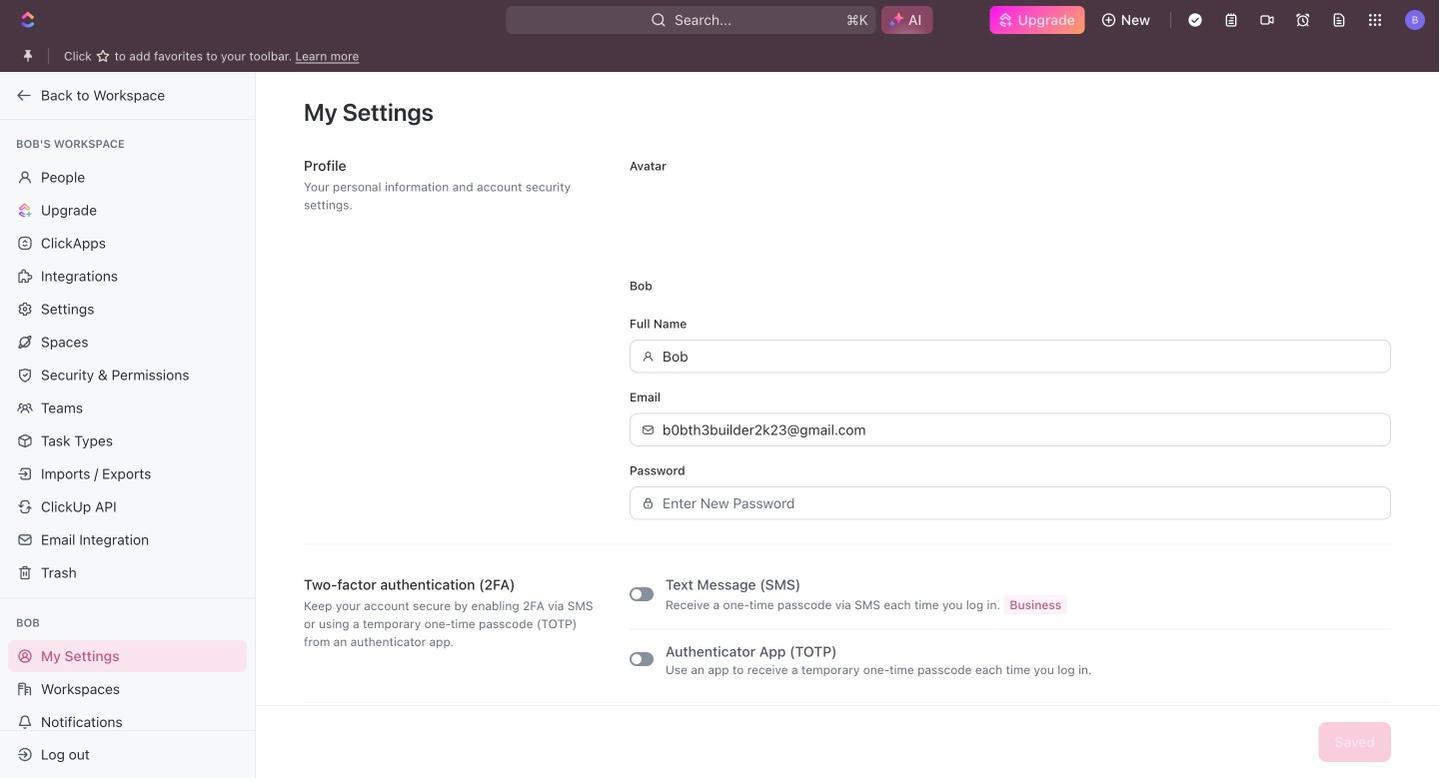 Task type: vqa. For each thing, say whether or not it's contained in the screenshot.
Enter Username text box
yes



Task type: locate. For each thing, give the bounding box(es) containing it.
Enter Username text field
[[663, 341, 1380, 372]]

Enter Email text field
[[663, 414, 1380, 446]]

list box
[[630, 735, 1392, 767]]



Task type: describe. For each thing, give the bounding box(es) containing it.
Enter New Password text field
[[663, 488, 1380, 519]]

available on business plans or higher element
[[1004, 595, 1068, 615]]



